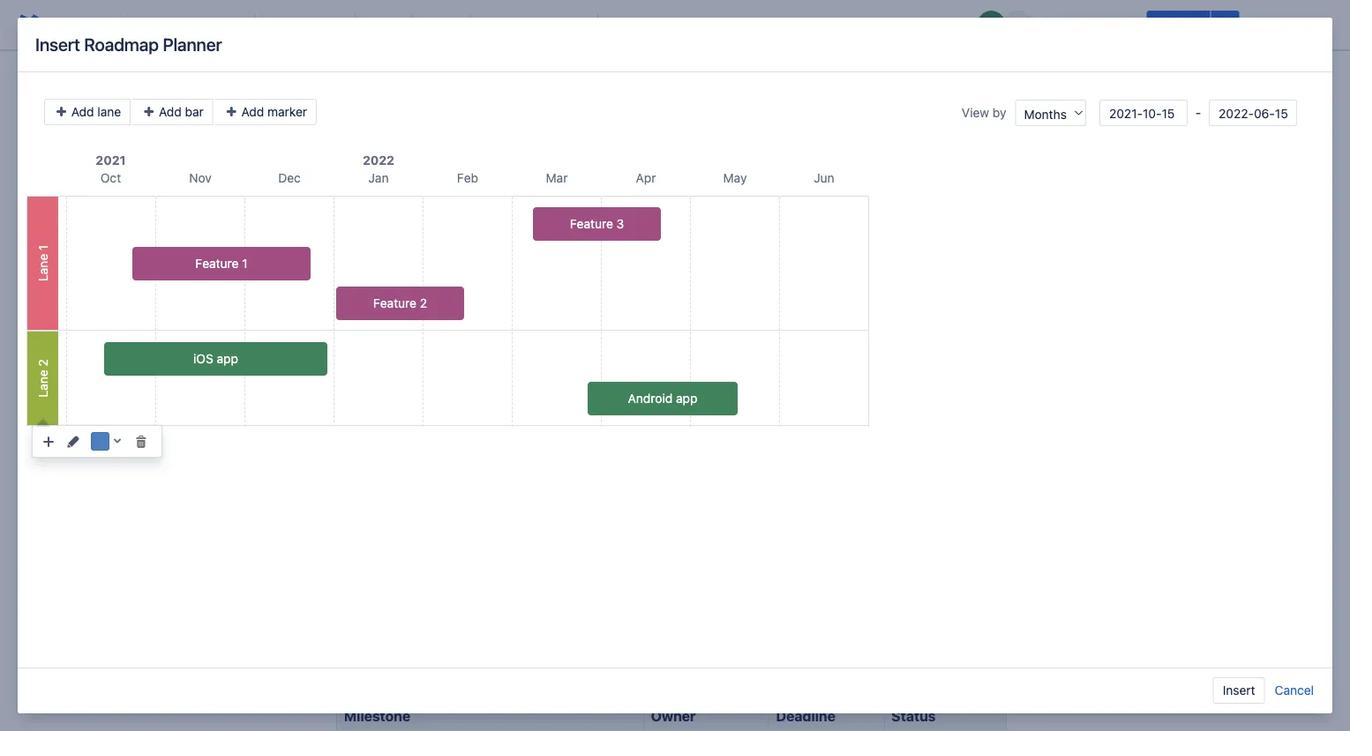 Task type: describe. For each thing, give the bounding box(es) containing it.
2 for feature 2
[[420, 296, 427, 311]]

insert roadmap planner dialog
[[18, 18, 1332, 714]]

2021 oct
[[96, 153, 126, 185]]

add for marker
[[241, 105, 264, 119]]

:triangular_flag_on_post: image
[[336, 656, 354, 674]]

1 small image from the left
[[41, 435, 56, 449]]

saved
[[924, 17, 959, 32]]

marker
[[267, 105, 307, 119]]

feature for feature 1
[[195, 256, 239, 271]]

-
[[1192, 106, 1204, 120]]

may
[[723, 171, 747, 185]]

ios
[[193, 352, 213, 366]]

close
[[1254, 17, 1287, 32]]

add marker
[[238, 105, 307, 119]]

lane for feature
[[35, 254, 50, 282]]

insert for insert roadmap planner
[[35, 34, 80, 55]]

2 small image from the left
[[134, 435, 148, 449]]

2021
[[96, 153, 126, 168]]

jan
[[368, 171, 389, 185]]

android app
[[628, 391, 697, 406]]

by
[[993, 105, 1006, 120]]

status
[[891, 708, 936, 724]]

table image
[[750, 14, 771, 35]]

adjust update settings image
[[1215, 14, 1236, 35]]

1 for lane 1
[[35, 245, 50, 251]]

bold ⌘b image
[[266, 14, 288, 35]]

oct
[[100, 171, 121, 185]]

3
[[616, 217, 624, 231]]

confluence image
[[14, 11, 42, 39]]

2022 jan
[[363, 153, 394, 185]]

add lane button
[[44, 99, 131, 125]]

mar
[[546, 171, 568, 185]]

bar
[[185, 105, 204, 119]]

cancel
[[1275, 683, 1314, 698]]

2022
[[363, 153, 394, 168]]

feature 3
[[570, 217, 624, 231]]

add bar button
[[133, 99, 213, 125]]

help image
[[21, 686, 42, 707]]

insert roadmap planner
[[35, 34, 222, 55]]

link image
[[637, 14, 658, 35]]

update
[[1157, 17, 1200, 32]]

app for android app
[[676, 391, 697, 406]]

feature for feature 3
[[570, 217, 613, 231]]

add for bar
[[159, 105, 182, 119]]

add for lane
[[71, 105, 94, 119]]

android
[[628, 391, 673, 406]]

mention image
[[694, 14, 715, 35]]

confluence image
[[14, 11, 42, 39]]

bullet list ⌘⇧8 image
[[481, 14, 502, 35]]

jun
[[814, 171, 834, 185]]

:triangular_flag_on_post: image
[[336, 656, 354, 674]]

dec
[[278, 171, 301, 185]]

small image
[[66, 435, 80, 449]]

cancel button
[[1274, 678, 1315, 704]]

owner
[[651, 708, 696, 724]]

insert for insert
[[1223, 683, 1255, 698]]

redo ⌘⇧z image
[[88, 14, 109, 35]]



Task type: locate. For each thing, give the bounding box(es) containing it.
insert
[[35, 34, 80, 55], [1223, 683, 1255, 698]]

1 horizontal spatial feature
[[373, 296, 416, 311]]

yy-mm-dd text field
[[1099, 100, 1188, 126]]

emoji image
[[722, 14, 743, 35]]

1 horizontal spatial small image
[[134, 435, 148, 449]]

undo ⌘z image
[[60, 14, 81, 35]]

3 add from the left
[[241, 105, 264, 119]]

outdent ⇧tab image
[[537, 14, 559, 35]]

add image, video, or file image
[[665, 14, 687, 35]]

small image left small icon
[[41, 435, 56, 449]]

1 vertical spatial 1
[[242, 256, 248, 271]]

1 vertical spatial 2
[[35, 359, 50, 367]]

close button
[[1243, 11, 1297, 39]]

ios app
[[193, 352, 238, 366]]

view by
[[962, 105, 1006, 120]]

add inside add bar button
[[159, 105, 182, 119]]

add bar
[[155, 105, 204, 119]]

1 horizontal spatial 1
[[242, 256, 248, 271]]

0 vertical spatial 2
[[420, 296, 427, 311]]

1 vertical spatial insert
[[1223, 683, 1255, 698]]

small image
[[41, 435, 56, 449], [134, 435, 148, 449]]

nov
[[189, 171, 212, 185]]

layouts image
[[778, 14, 799, 35]]

add marker button
[[215, 99, 317, 125]]

1 for feature 1
[[242, 256, 248, 271]]

1 vertical spatial app
[[676, 391, 697, 406]]

add inside "add lane" button
[[71, 105, 94, 119]]

add left marker
[[241, 105, 264, 119]]

planner
[[163, 34, 222, 55]]

no restrictions image
[[1113, 14, 1134, 35]]

yy-mm-dd text field
[[1209, 100, 1297, 126]]

milestone
[[344, 708, 410, 724]]

1 horizontal spatial insert
[[1223, 683, 1255, 698]]

1 add from the left
[[71, 105, 94, 119]]

update button
[[1147, 11, 1210, 39]]

deadlines
[[496, 651, 581, 675]]

deadline
[[776, 708, 835, 724]]

1 vertical spatial lane
[[35, 370, 50, 398]]

insert button
[[1213, 678, 1265, 704]]

0 horizontal spatial add
[[71, 105, 94, 119]]

0 horizontal spatial app
[[217, 352, 238, 366]]

1 horizontal spatial add
[[159, 105, 182, 119]]

small image right small icon
[[134, 435, 148, 449]]

milestones and deadlines
[[354, 651, 581, 675]]

app
[[217, 352, 238, 366], [676, 391, 697, 406]]

1 vertical spatial feature
[[195, 256, 239, 271]]

app for ios app
[[217, 352, 238, 366]]

0 horizontal spatial 1
[[35, 245, 50, 251]]

0 vertical spatial 1
[[35, 245, 50, 251]]

lane 2
[[35, 359, 50, 398]]

roadmap
[[84, 34, 159, 55]]

feature
[[570, 217, 613, 231], [195, 256, 239, 271], [373, 296, 416, 311]]

add
[[71, 105, 94, 119], [159, 105, 182, 119], [241, 105, 264, 119]]

milestones
[[358, 651, 454, 675]]

0 vertical spatial feature
[[570, 217, 613, 231]]

feb
[[457, 171, 478, 185]]

0 vertical spatial lane
[[35, 254, 50, 282]]

2 horizontal spatial add
[[241, 105, 264, 119]]

1
[[35, 245, 50, 251], [242, 256, 248, 271]]

2 vertical spatial feature
[[373, 296, 416, 311]]

2 horizontal spatial feature
[[570, 217, 613, 231]]

feature for feature 2
[[373, 296, 416, 311]]

1 lane from the top
[[35, 254, 50, 282]]

2
[[420, 296, 427, 311], [35, 359, 50, 367]]

view
[[962, 105, 989, 120]]

insert left cancel
[[1223, 683, 1255, 698]]

0 horizontal spatial 2
[[35, 359, 50, 367]]

insert left redo ⌘⇧z image
[[35, 34, 80, 55]]

italic ⌘i image
[[295, 14, 316, 35]]

lane for ios
[[35, 370, 50, 398]]

1 horizontal spatial app
[[676, 391, 697, 406]]

add lane
[[68, 105, 121, 119]]

and
[[458, 651, 492, 675]]

lane
[[35, 254, 50, 282], [35, 370, 50, 398]]

feature 1
[[195, 256, 248, 271]]

0 horizontal spatial small image
[[41, 435, 56, 449]]

apr
[[636, 171, 656, 185]]

0 horizontal spatial insert
[[35, 34, 80, 55]]

indent tab image
[[566, 14, 587, 35]]

numbered list ⌘⇧7 image
[[509, 14, 530, 35]]

2 lane from the top
[[35, 370, 50, 398]]

lane 1
[[35, 245, 50, 282]]

1 horizontal spatial 2
[[420, 296, 427, 311]]

app right the android at the left of the page
[[676, 391, 697, 406]]

lane
[[97, 105, 121, 119]]

feature 2
[[373, 296, 427, 311]]

0 vertical spatial app
[[217, 352, 238, 366]]

0 horizontal spatial feature
[[195, 256, 239, 271]]

app right ios
[[217, 352, 238, 366]]

2 add from the left
[[159, 105, 182, 119]]

action item image
[[609, 14, 630, 35]]

ruby anderson image
[[977, 11, 1005, 39]]

add left lane
[[71, 105, 94, 119]]

0 vertical spatial insert
[[35, 34, 80, 55]]

add inside add marker 'button'
[[241, 105, 264, 119]]

insert inside button
[[1223, 683, 1255, 698]]

2 for lane 2
[[35, 359, 50, 367]]

add left 'bar' in the top of the page
[[159, 105, 182, 119]]



Task type: vqa. For each thing, say whether or not it's contained in the screenshot.
this related to on
no



